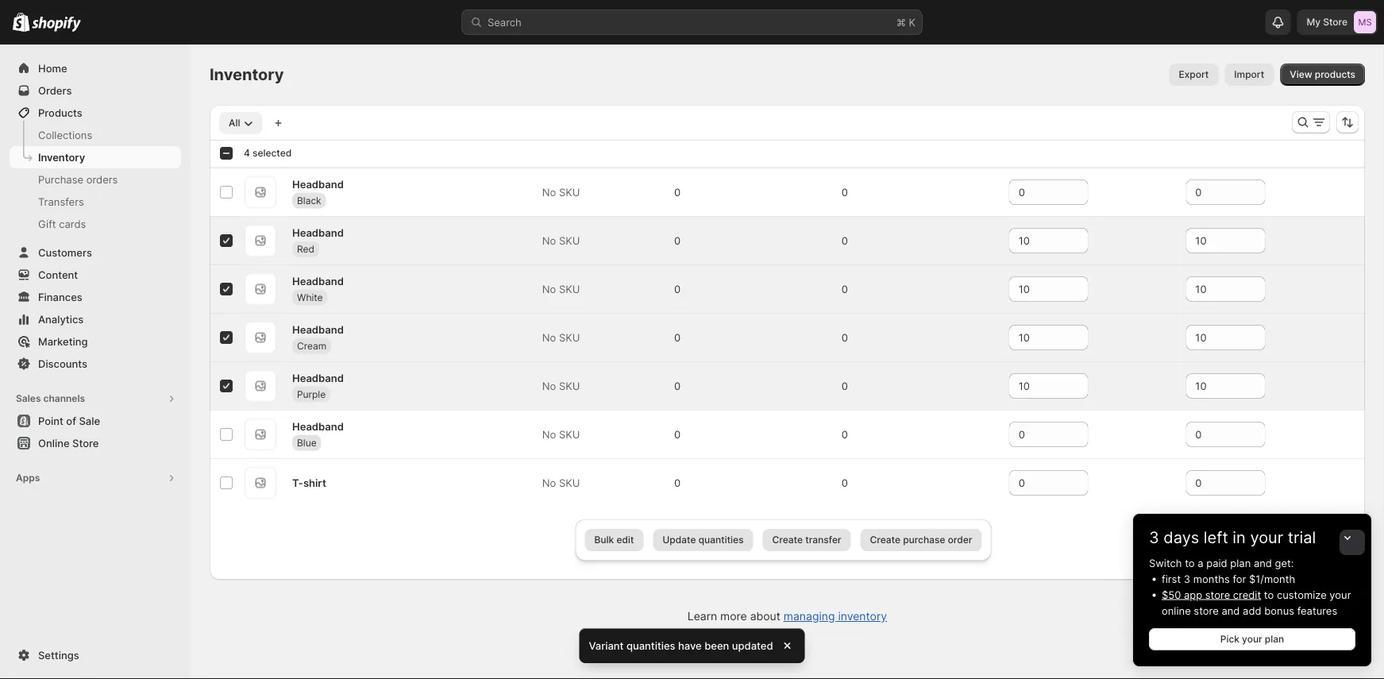 Task type: vqa. For each thing, say whether or not it's contained in the screenshot.
topmost 3
yes



Task type: describe. For each thing, give the bounding box(es) containing it.
about
[[750, 610, 781, 623]]

variant
[[589, 639, 624, 652]]

2 vertical spatial your
[[1242, 633, 1263, 645]]

no for headband purple
[[542, 380, 556, 392]]

headband link for headband black
[[292, 176, 344, 192]]

app
[[1184, 589, 1203, 601]]

$50 app store credit
[[1162, 589, 1261, 601]]

get:
[[1275, 557, 1294, 569]]

sku for headband red
[[559, 234, 580, 247]]

apps
[[16, 472, 40, 484]]

managing
[[784, 610, 835, 623]]

sku for headband purple
[[559, 380, 580, 392]]

managing inventory link
[[784, 610, 887, 623]]

quantities for update
[[699, 534, 744, 546]]

a
[[1198, 557, 1204, 569]]

point of sale link
[[10, 410, 181, 432]]

discounts
[[38, 357, 87, 370]]

headband white
[[292, 275, 344, 303]]

1 horizontal spatial inventory
[[210, 65, 284, 84]]

all
[[229, 117, 240, 129]]

export
[[1179, 69, 1209, 80]]

online store button
[[0, 432, 191, 454]]

headband for headband red
[[292, 226, 344, 238]]

online store
[[38, 437, 99, 449]]

export button
[[1169, 64, 1219, 86]]

gift cards
[[38, 218, 86, 230]]

customers
[[38, 246, 92, 259]]

$50 app store credit link
[[1162, 589, 1261, 601]]

for
[[1233, 573, 1246, 585]]

months
[[1194, 573, 1230, 585]]

no for headband black
[[542, 186, 556, 198]]

bulk edit button
[[585, 529, 644, 551]]

all button
[[219, 112, 262, 134]]

orders
[[86, 173, 118, 185]]

gift cards link
[[10, 213, 181, 235]]

4 selected
[[244, 147, 292, 159]]

create transfer
[[772, 534, 842, 546]]

no sku for headband red
[[542, 234, 580, 247]]

0 horizontal spatial inventory
[[38, 151, 85, 163]]

pick your plan link
[[1149, 628, 1356, 650]]

bulk edit
[[595, 534, 634, 546]]

7 sku from the top
[[559, 477, 580, 489]]

add
[[1243, 604, 1262, 617]]

store inside to customize your online store and add bonus features
[[1194, 604, 1219, 617]]

home link
[[10, 57, 181, 79]]

0 horizontal spatial to
[[1185, 557, 1195, 569]]

headband link for headband cream
[[292, 321, 344, 337]]

your inside dropdown button
[[1250, 528, 1284, 547]]

headband link for headband purple
[[292, 370, 344, 386]]

bulk
[[595, 534, 614, 546]]

no sku for headband purple
[[542, 380, 580, 392]]

quantities for variant
[[627, 639, 676, 652]]

blue
[[297, 437, 317, 448]]

cream link
[[292, 338, 331, 354]]

purple
[[297, 388, 326, 400]]

gift
[[38, 218, 56, 230]]

sku for headband blue
[[559, 428, 580, 440]]

3 days left in your trial button
[[1133, 514, 1372, 547]]

headband cream
[[292, 323, 344, 351]]

customers link
[[10, 241, 181, 264]]

features
[[1298, 604, 1338, 617]]

no sku for headband blue
[[542, 428, 580, 440]]

headband for headband cream
[[292, 323, 344, 335]]

create transfer button
[[763, 529, 851, 551]]

content link
[[10, 264, 181, 286]]

days
[[1164, 528, 1200, 547]]

no for headband cream
[[542, 331, 556, 344]]

home
[[38, 62, 67, 74]]

create purchase order
[[870, 534, 973, 546]]

customize
[[1277, 589, 1327, 601]]

update
[[663, 534, 696, 546]]

no for headband red
[[542, 234, 556, 247]]

sales channels button
[[10, 388, 181, 410]]

red
[[297, 243, 315, 254]]

online
[[38, 437, 70, 449]]

update quantities button
[[653, 529, 753, 551]]

edit
[[617, 534, 634, 546]]

purchase
[[903, 534, 946, 546]]

create for create transfer
[[772, 534, 803, 546]]

sku for headband white
[[559, 283, 580, 295]]

settings
[[38, 649, 79, 661]]

to customize your online store and add bonus features
[[1162, 589, 1351, 617]]

headband for headband blue
[[292, 420, 344, 432]]

no sku for headband black
[[542, 186, 580, 198]]

selected
[[253, 147, 292, 159]]

products
[[38, 106, 82, 119]]

inventory
[[838, 610, 887, 623]]

collections link
[[10, 124, 181, 146]]

sales
[[16, 393, 41, 404]]

in
[[1233, 528, 1246, 547]]

order
[[948, 534, 973, 546]]

update quantities
[[663, 534, 744, 546]]

0 vertical spatial store
[[1206, 589, 1230, 601]]

store for my store
[[1323, 16, 1348, 28]]

finances
[[38, 291, 82, 303]]

7 no sku from the top
[[542, 477, 580, 489]]

⌘
[[897, 16, 906, 28]]

search
[[488, 16, 522, 28]]

point of sale button
[[0, 410, 191, 432]]

no sku for headband white
[[542, 283, 580, 295]]

0 horizontal spatial plan
[[1231, 557, 1251, 569]]

headband blue
[[292, 420, 344, 448]]

and for store
[[1222, 604, 1240, 617]]

purchase orders
[[38, 173, 118, 185]]

channels
[[43, 393, 85, 404]]

analytics
[[38, 313, 84, 325]]



Task type: locate. For each thing, give the bounding box(es) containing it.
import
[[1235, 69, 1265, 80]]

of
[[66, 415, 76, 427]]

3 inside 3 days left in your trial dropdown button
[[1149, 528, 1159, 547]]

1 vertical spatial and
[[1222, 604, 1240, 617]]

paid
[[1207, 557, 1228, 569]]

0 vertical spatial inventory
[[210, 65, 284, 84]]

inventory link
[[10, 146, 181, 168]]

1 horizontal spatial and
[[1254, 557, 1272, 569]]

1 horizontal spatial store
[[1323, 16, 1348, 28]]

headband for headband purple
[[292, 372, 344, 384]]

4
[[244, 147, 250, 159]]

to inside to customize your online store and add bonus features
[[1264, 589, 1274, 601]]

0 vertical spatial your
[[1250, 528, 1284, 547]]

1 headband from the top
[[292, 178, 344, 190]]

to down $1/month on the right bottom
[[1264, 589, 1274, 601]]

1 vertical spatial your
[[1330, 589, 1351, 601]]

black
[[297, 194, 321, 206]]

bonus
[[1265, 604, 1295, 617]]

t-
[[292, 477, 303, 489]]

headband
[[292, 178, 344, 190], [292, 226, 344, 238], [292, 275, 344, 287], [292, 323, 344, 335], [292, 372, 344, 384], [292, 420, 344, 432]]

no for headband blue
[[542, 428, 556, 440]]

headband link up white in the top of the page
[[292, 273, 344, 289]]

my store
[[1307, 16, 1348, 28]]

store
[[1206, 589, 1230, 601], [1194, 604, 1219, 617]]

0 horizontal spatial shopify image
[[13, 12, 30, 32]]

pick
[[1221, 633, 1240, 645]]

inventory up purchase
[[38, 151, 85, 163]]

purchase orders link
[[10, 168, 181, 191]]

orders
[[38, 84, 72, 97]]

sku
[[559, 186, 580, 198], [559, 234, 580, 247], [559, 283, 580, 295], [559, 331, 580, 344], [559, 380, 580, 392], [559, 428, 580, 440], [559, 477, 580, 489]]

your
[[1250, 528, 1284, 547], [1330, 589, 1351, 601], [1242, 633, 1263, 645]]

1 horizontal spatial create
[[870, 534, 901, 546]]

and inside to customize your online store and add bonus features
[[1222, 604, 1240, 617]]

no for headband white
[[542, 283, 556, 295]]

plan
[[1231, 557, 1251, 569], [1265, 633, 1284, 645]]

None number field
[[1009, 179, 1065, 205], [1186, 179, 1242, 205], [1009, 228, 1065, 253], [1186, 228, 1242, 253], [1009, 276, 1065, 302], [1186, 276, 1242, 302], [1009, 325, 1065, 350], [1186, 325, 1242, 350], [1009, 373, 1065, 399], [1186, 373, 1242, 399], [1009, 422, 1065, 447], [1186, 422, 1242, 447], [1009, 470, 1065, 496], [1186, 470, 1242, 496], [1009, 179, 1065, 205], [1186, 179, 1242, 205], [1009, 228, 1065, 253], [1186, 228, 1242, 253], [1009, 276, 1065, 302], [1186, 276, 1242, 302], [1009, 325, 1065, 350], [1186, 325, 1242, 350], [1009, 373, 1065, 399], [1186, 373, 1242, 399], [1009, 422, 1065, 447], [1186, 422, 1242, 447], [1009, 470, 1065, 496], [1186, 470, 1242, 496]]

3 no from the top
[[542, 283, 556, 295]]

5 sku from the top
[[559, 380, 580, 392]]

5 no from the top
[[542, 380, 556, 392]]

to left 'a'
[[1185, 557, 1195, 569]]

quantities inside button
[[699, 534, 744, 546]]

create purchase order button
[[861, 529, 982, 551]]

no sku
[[542, 186, 580, 198], [542, 234, 580, 247], [542, 283, 580, 295], [542, 331, 580, 344], [542, 380, 580, 392], [542, 428, 580, 440], [542, 477, 580, 489]]

headband for headband black
[[292, 178, 344, 190]]

t-shirt link
[[292, 475, 326, 491]]

headband link
[[292, 176, 344, 192], [292, 225, 344, 240], [292, 273, 344, 289], [292, 321, 344, 337], [292, 370, 344, 386], [292, 418, 344, 434]]

headband up white in the top of the page
[[292, 275, 344, 287]]

0 horizontal spatial and
[[1222, 604, 1240, 617]]

headband link up purple
[[292, 370, 344, 386]]

k
[[909, 16, 916, 28]]

headband for headband white
[[292, 275, 344, 287]]

4 no from the top
[[542, 331, 556, 344]]

5 headband link from the top
[[292, 370, 344, 386]]

store down $50 app store credit link
[[1194, 604, 1219, 617]]

plan down the bonus
[[1265, 633, 1284, 645]]

1 no from the top
[[542, 186, 556, 198]]

2 no from the top
[[542, 234, 556, 247]]

0 horizontal spatial quantities
[[627, 639, 676, 652]]

headband link up red
[[292, 225, 344, 240]]

3 left days
[[1149, 528, 1159, 547]]

2 no sku from the top
[[542, 234, 580, 247]]

trial
[[1288, 528, 1316, 547]]

0 vertical spatial quantities
[[699, 534, 744, 546]]

headband link up cream
[[292, 321, 344, 337]]

finances link
[[10, 286, 181, 308]]

store down sale
[[72, 437, 99, 449]]

transfers
[[38, 195, 84, 208]]

headband red
[[292, 226, 344, 254]]

red link
[[292, 241, 319, 257]]

cream
[[297, 340, 327, 351]]

headband link up the black on the left top of the page
[[292, 176, 344, 192]]

⌘ k
[[897, 16, 916, 28]]

more
[[720, 610, 747, 623]]

3 no sku from the top
[[542, 283, 580, 295]]

1 vertical spatial store
[[1194, 604, 1219, 617]]

$50
[[1162, 589, 1181, 601]]

headband up the black on the left top of the page
[[292, 178, 344, 190]]

4 headband from the top
[[292, 323, 344, 335]]

1 vertical spatial store
[[72, 437, 99, 449]]

1 vertical spatial inventory
[[38, 151, 85, 163]]

and
[[1254, 557, 1272, 569], [1222, 604, 1240, 617]]

2 headband from the top
[[292, 226, 344, 238]]

variant quantities have been updated
[[589, 639, 773, 652]]

create left purchase
[[870, 534, 901, 546]]

pick your plan
[[1221, 633, 1284, 645]]

1 vertical spatial plan
[[1265, 633, 1284, 645]]

0
[[674, 186, 681, 198], [842, 186, 848, 198], [674, 234, 681, 247], [842, 234, 848, 247], [674, 283, 681, 295], [842, 283, 848, 295], [674, 331, 681, 344], [842, 331, 848, 344], [674, 380, 681, 392], [842, 380, 848, 392], [674, 428, 681, 440], [842, 428, 848, 440], [674, 477, 681, 489], [842, 477, 848, 489]]

content
[[38, 268, 78, 281]]

settings link
[[10, 644, 181, 666]]

your right pick
[[1242, 633, 1263, 645]]

switch
[[1149, 557, 1182, 569]]

sku for headband black
[[559, 186, 580, 198]]

3 headband link from the top
[[292, 273, 344, 289]]

your up 'features'
[[1330, 589, 1351, 601]]

purple link
[[292, 386, 331, 402]]

6 no from the top
[[542, 428, 556, 440]]

store for online store
[[72, 437, 99, 449]]

shopify image
[[13, 12, 30, 32], [32, 16, 81, 32]]

6 headband link from the top
[[292, 418, 344, 434]]

switch to a paid plan and get:
[[1149, 557, 1294, 569]]

headband link up blue
[[292, 418, 344, 434]]

0 horizontal spatial 3
[[1149, 528, 1159, 547]]

sale
[[79, 415, 100, 427]]

black link
[[292, 192, 326, 208]]

t-shirt
[[292, 477, 326, 489]]

headband black
[[292, 178, 344, 206]]

1 horizontal spatial shopify image
[[32, 16, 81, 32]]

store down the months in the right of the page
[[1206, 589, 1230, 601]]

1 create from the left
[[772, 534, 803, 546]]

0 vertical spatial 3
[[1149, 528, 1159, 547]]

store inside online store "link"
[[72, 437, 99, 449]]

headband up purple
[[292, 372, 344, 384]]

1 horizontal spatial 3
[[1184, 573, 1191, 585]]

have
[[678, 639, 702, 652]]

3 right first
[[1184, 573, 1191, 585]]

2 sku from the top
[[559, 234, 580, 247]]

6 sku from the top
[[559, 428, 580, 440]]

3 inside 3 days left in your trial element
[[1184, 573, 1191, 585]]

plan up for on the right bottom
[[1231, 557, 1251, 569]]

7 no from the top
[[542, 477, 556, 489]]

cards
[[59, 218, 86, 230]]

0 vertical spatial to
[[1185, 557, 1195, 569]]

quantities right 'update'
[[699, 534, 744, 546]]

1 vertical spatial 3
[[1184, 573, 1191, 585]]

1 headband link from the top
[[292, 176, 344, 192]]

4 no sku from the top
[[542, 331, 580, 344]]

learn
[[688, 610, 717, 623]]

2 headband link from the top
[[292, 225, 344, 240]]

sku for headband cream
[[559, 331, 580, 344]]

and up $1/month on the right bottom
[[1254, 557, 1272, 569]]

1 horizontal spatial to
[[1264, 589, 1274, 601]]

3
[[1149, 528, 1159, 547], [1184, 573, 1191, 585]]

purchase
[[38, 173, 83, 185]]

and left the add
[[1222, 604, 1240, 617]]

create left transfer
[[772, 534, 803, 546]]

6 headband from the top
[[292, 420, 344, 432]]

3 days left in your trial element
[[1133, 555, 1372, 666]]

quantities
[[699, 534, 744, 546], [627, 639, 676, 652]]

first
[[1162, 573, 1181, 585]]

and for plan
[[1254, 557, 1272, 569]]

transfer
[[806, 534, 842, 546]]

view
[[1290, 69, 1313, 80]]

white
[[297, 291, 323, 303]]

headband link for headband blue
[[292, 418, 344, 434]]

0 vertical spatial and
[[1254, 557, 1272, 569]]

headband link for headband red
[[292, 225, 344, 240]]

my store image
[[1354, 11, 1376, 33]]

analytics link
[[10, 308, 181, 330]]

1 horizontal spatial plan
[[1265, 633, 1284, 645]]

5 no sku from the top
[[542, 380, 580, 392]]

2 create from the left
[[870, 534, 901, 546]]

4 headband link from the top
[[292, 321, 344, 337]]

0 horizontal spatial store
[[72, 437, 99, 449]]

3 headband from the top
[[292, 275, 344, 287]]

headband up red
[[292, 226, 344, 238]]

headband link for headband white
[[292, 273, 344, 289]]

0 horizontal spatial create
[[772, 534, 803, 546]]

inventory up all dropdown button
[[210, 65, 284, 84]]

0 vertical spatial plan
[[1231, 557, 1251, 569]]

your right in
[[1250, 528, 1284, 547]]

1 sku from the top
[[559, 186, 580, 198]]

3 sku from the top
[[559, 283, 580, 295]]

1 no sku from the top
[[542, 186, 580, 198]]

no sku for headband cream
[[542, 331, 580, 344]]

6 no sku from the top
[[542, 428, 580, 440]]

1 vertical spatial quantities
[[627, 639, 676, 652]]

your inside to customize your online store and add bonus features
[[1330, 589, 1351, 601]]

store right my
[[1323, 16, 1348, 28]]

import button
[[1225, 64, 1274, 86]]

headband purple
[[292, 372, 344, 400]]

headband up cream
[[292, 323, 344, 335]]

learn more about managing inventory
[[688, 610, 887, 623]]

create for create purchase order
[[870, 534, 901, 546]]

been
[[705, 639, 729, 652]]

view products link
[[1281, 64, 1365, 86]]

1 horizontal spatial quantities
[[699, 534, 744, 546]]

to
[[1185, 557, 1195, 569], [1264, 589, 1274, 601]]

5 headband from the top
[[292, 372, 344, 384]]

4 sku from the top
[[559, 331, 580, 344]]

0 vertical spatial store
[[1323, 16, 1348, 28]]

quantities left have
[[627, 639, 676, 652]]

products
[[1315, 69, 1356, 80]]

headband up blue
[[292, 420, 344, 432]]

apps button
[[10, 467, 181, 489]]

1 vertical spatial to
[[1264, 589, 1274, 601]]

blue link
[[292, 435, 321, 451]]



